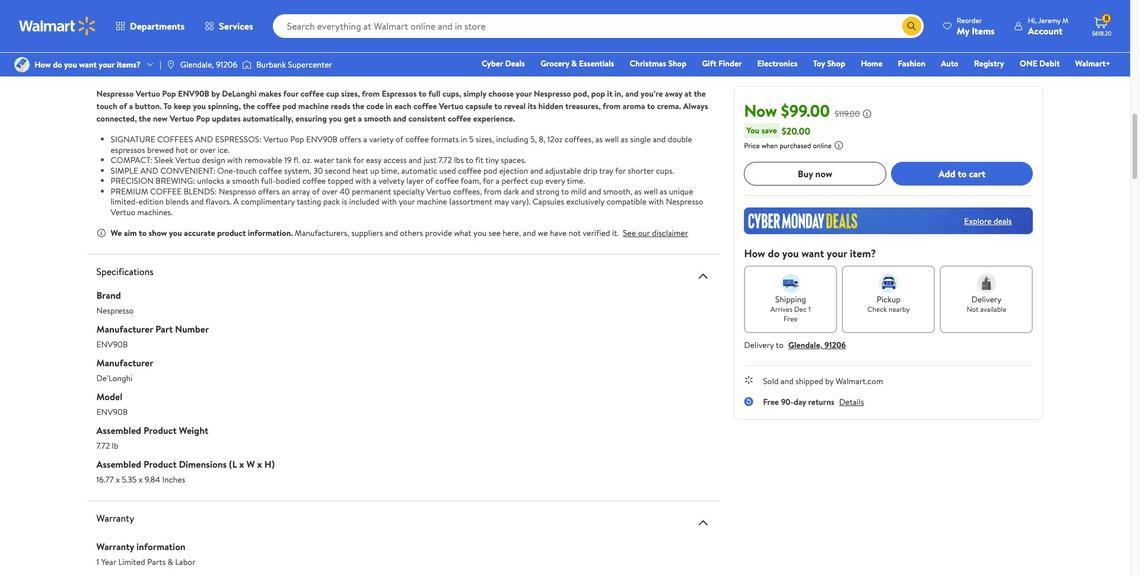 Task type: locate. For each thing, give the bounding box(es) containing it.
grocery & essentials link
[[535, 57, 620, 70]]

1 horizontal spatial 7.72
[[438, 154, 452, 166]]

2 assembled from the top
[[96, 458, 141, 471]]

unlocks
[[197, 175, 224, 187]]

removable
[[245, 154, 282, 166]]

dimensions
[[179, 458, 227, 471]]

1 horizontal spatial coffees,
[[565, 133, 593, 145]]

2 horizontal spatial from
[[603, 100, 621, 112]]

0 horizontal spatial offers
[[258, 185, 280, 197]]

of inside nespresso vertuo pop env90b by delonghi makes four coffee cup sizes, from espressos to full cups, simply choose your nespresso pod, pop it in, and you're away at the touch of a button. to keep you spinning, the coffee pod machine reads the code in each coffee vertuo capsule to reveal its hidden treasures, from aroma to crema. always connected, the new vertuo pop updates automatically, ensuring you get a smooth and consistent coffee experience.
[[119, 100, 127, 112]]

offers left an
[[258, 185, 280, 197]]

and left every
[[530, 165, 543, 176]]

1 horizontal spatial  image
[[166, 60, 176, 69]]

your inside nespresso vertuo pop env90b by delonghi makes four coffee cup sizes, from espressos to full cups, simply choose your nespresso pod, pop it in, and you're away at the touch of a button. to keep you spinning, the coffee pod machine reads the code in each coffee vertuo capsule to reveal its hidden treasures, from aroma to crema. always connected, the new vertuo pop updates automatically, ensuring you get a smooth and consistent coffee experience.
[[516, 88, 532, 100]]

0 vertical spatial glendale,
[[180, 59, 214, 71]]

0 horizontal spatial touch
[[96, 100, 117, 112]]

formats
[[431, 133, 459, 145]]

coffee right used in the top of the page
[[458, 165, 481, 176]]

free down shipping
[[784, 314, 798, 324]]

for right tank
[[353, 154, 364, 166]]

specialty
[[393, 185, 424, 197]]

touch inside signature coffees and espressos: vertuo pop env90b offers a variety of coffee formats in 5 sizes, including 5, 8, 12oz coffees, as well as single and double espressos brewed hot or over ice. compact: sleek vertuo design with removable 19 fl. oz. water tank for easy access and just 7.72 lbs to fit tiny spaces. simple and convenient: one-touch coffee system, 30 second heat up time, automatic used coffee pod ejection and adjustable drip tray for shorter cups. precision brewing: unlocks a smooth full-bodied coffee topped with a velvety layer of coffee foam, for a perfect cup every time. premium coffee blends: nespresso offers an array of over 40 permanent specialty vertuo coffees, from dark and strong to mild and smooth, as well as unique limited-edition blends and flavors. a complimentary tasting pack is included with your machine (assortment may vary). capsules exclusively compatible with nespresso vertuo machines.
[[236, 165, 257, 176]]

your down layer
[[399, 196, 415, 208]]

pop up the fl.
[[290, 133, 304, 145]]

1 horizontal spatial from
[[484, 185, 502, 197]]

& inside the "warranty information 1 year limited parts & labor"
[[168, 556, 173, 568]]

and left ice.
[[195, 133, 213, 145]]

for
[[353, 154, 364, 166], [615, 165, 626, 176], [483, 175, 494, 187]]

1 vertical spatial machine
[[417, 196, 447, 208]]

env90b inside signature coffees and espressos: vertuo pop env90b offers a variety of coffee formats in 5 sizes, including 5, 8, 12oz coffees, as well as single and double espressos brewed hot or over ice. compact: sleek vertuo design with removable 19 fl. oz. water tank for easy access and just 7.72 lbs to fit tiny spaces. simple and convenient: one-touch coffee system, 30 second heat up time, automatic used coffee pod ejection and adjustable drip tray for shorter cups. precision brewing: unlocks a smooth full-bodied coffee topped with a velvety layer of coffee foam, for a perfect cup every time. premium coffee blends: nespresso offers an array of over 40 permanent specialty vertuo coffees, from dark and strong to mild and smooth, as well as unique limited-edition blends and flavors. a complimentary tasting pack is included with your machine (assortment may vary). capsules exclusively compatible with nespresso vertuo machines.
[[306, 133, 338, 145]]

specifications image
[[696, 269, 710, 284]]

0 vertical spatial 7.72
[[438, 154, 452, 166]]

crema.
[[657, 100, 681, 112]]

0 horizontal spatial from
[[362, 88, 380, 100]]

fashion link
[[893, 57, 931, 70]]

0 horizontal spatial shop
[[668, 58, 686, 69]]

price when purchased online
[[744, 141, 832, 151]]

1 horizontal spatial glendale,
[[788, 339, 822, 351]]

0 horizontal spatial cup
[[326, 88, 339, 100]]

precision
[[111, 175, 154, 187]]

0 horizontal spatial glendale,
[[180, 59, 214, 71]]

used
[[439, 165, 456, 176]]

premium
[[111, 185, 148, 197]]

1 horizontal spatial pod
[[483, 165, 497, 176]]

to left fit
[[466, 154, 473, 166]]

disclaimer
[[652, 227, 688, 239]]

toy
[[813, 58, 825, 69]]

1 warranty from the top
[[96, 512, 134, 525]]

0 horizontal spatial do
[[53, 59, 62, 71]]

1 vertical spatial how
[[744, 246, 765, 261]]

7.72 inside the brand nespresso manufacturer part number env90b manufacturer de'longhi model env90b assembled product weight 7.72 lb assembled product dimensions (l x w x h) 16.77 x 5.35 x 9.84 inches
[[96, 440, 110, 452]]

touch left 'full-'
[[236, 165, 257, 176]]

delivery to glendale, 91206
[[744, 339, 846, 351]]

 image
[[14, 57, 30, 72], [166, 60, 176, 69]]

1 horizontal spatial by
[[825, 376, 834, 387]]

0 horizontal spatial well
[[605, 133, 619, 145]]

you
[[746, 125, 759, 136]]

cup up reads
[[326, 88, 339, 100]]

buy now
[[798, 167, 832, 180]]

coffees, down used in the top of the page
[[453, 185, 482, 197]]

hot
[[176, 144, 188, 156]]

lb
[[112, 440, 118, 452]]

your inside signature coffees and espressos: vertuo pop env90b offers a variety of coffee formats in 5 sizes, including 5, 8, 12oz coffees, as well as single and double espressos brewed hot or over ice. compact: sleek vertuo design with removable 19 fl. oz. water tank for easy access and just 7.72 lbs to fit tiny spaces. simple and convenient: one-touch coffee system, 30 second heat up time, automatic used coffee pod ejection and adjustable drip tray for shorter cups. precision brewing: unlocks a smooth full-bodied coffee topped with a velvety layer of coffee foam, for a perfect cup every time. premium coffee blends: nespresso offers an array of over 40 permanent specialty vertuo coffees, from dark and strong to mild and smooth, as well as unique limited-edition blends and flavors. a complimentary tasting pack is included with your machine (assortment may vary). capsules exclusively compatible with nespresso vertuo machines.
[[399, 196, 415, 208]]

0 vertical spatial coffees,
[[565, 133, 593, 145]]

and left others
[[385, 227, 398, 239]]

0 vertical spatial 1
[[808, 304, 811, 314]]

to left cart
[[958, 167, 967, 180]]

1 vertical spatial touch
[[236, 165, 257, 176]]

machine inside nespresso vertuo pop env90b by delonghi makes four coffee cup sizes, from espressos to full cups, simply choose your nespresso pod, pop it in, and you're away at the touch of a button. to keep you spinning, the coffee pod machine reads the code in each coffee vertuo capsule to reveal its hidden treasures, from aroma to crema. always connected, the new vertuo pop updates automatically, ensuring you get a smooth and consistent coffee experience.
[[298, 100, 329, 112]]

1 vertical spatial pop
[[196, 113, 210, 125]]

finder
[[718, 58, 742, 69]]

vertuo down used in the top of the page
[[426, 185, 451, 197]]

1 vertical spatial over
[[322, 185, 338, 197]]

sizes, up reads
[[341, 88, 360, 100]]

0 vertical spatial machine
[[298, 100, 329, 112]]

2 horizontal spatial pop
[[290, 133, 304, 145]]

product
[[96, 62, 129, 75], [144, 424, 177, 437], [144, 458, 177, 471]]

0 vertical spatial in
[[386, 100, 392, 112]]

including
[[496, 133, 528, 145]]

manufacturer
[[96, 323, 153, 336], [96, 357, 153, 370]]

touch inside nespresso vertuo pop env90b by delonghi makes four coffee cup sizes, from espressos to full cups, simply choose your nespresso pod, pop it in, and you're away at the touch of a button. to keep you spinning, the coffee pod machine reads the code in each coffee vertuo capsule to reveal its hidden treasures, from aroma to crema. always connected, the new vertuo pop updates automatically, ensuring you get a smooth and consistent coffee experience.
[[96, 100, 117, 112]]

 image
[[242, 59, 252, 71]]

cup inside nespresso vertuo pop env90b by delonghi makes four coffee cup sizes, from espressos to full cups, simply choose your nespresso pod, pop it in, and you're away at the touch of a button. to keep you spinning, the coffee pod machine reads the code in each coffee vertuo capsule to reveal its hidden treasures, from aroma to crema. always connected, the new vertuo pop updates automatically, ensuring you get a smooth and consistent coffee experience.
[[326, 88, 339, 100]]

brewing:
[[156, 175, 195, 187]]

strong
[[536, 185, 559, 197]]

1 horizontal spatial delivery
[[972, 294, 1002, 306]]

1 horizontal spatial &
[[571, 58, 577, 69]]

cyber
[[482, 58, 503, 69]]

1 shop from the left
[[668, 58, 686, 69]]

gift finder link
[[697, 57, 747, 70]]

1 vertical spatial from
[[603, 100, 621, 112]]

warranty inside the "warranty information 1 year limited parts & labor"
[[96, 540, 134, 554]]

available
[[980, 304, 1006, 314]]

shop for christmas shop
[[668, 58, 686, 69]]

from left dark
[[484, 185, 502, 197]]

shop inside "link"
[[668, 58, 686, 69]]

well down shorter
[[644, 185, 658, 197]]

offers down get
[[340, 133, 361, 145]]

1 horizontal spatial 1
[[808, 304, 811, 314]]

0 horizontal spatial coffees,
[[453, 185, 482, 197]]

1 horizontal spatial free
[[784, 314, 798, 324]]

manufacturer down brand
[[96, 323, 153, 336]]

0 horizontal spatial 7.72
[[96, 440, 110, 452]]

 image for how do you want your items?
[[14, 57, 30, 72]]

and right dark
[[521, 185, 534, 197]]

offers
[[340, 133, 361, 145], [258, 185, 280, 197]]

1 horizontal spatial smooth
[[364, 113, 391, 125]]

and right blends
[[191, 196, 204, 208]]

free left 90- at the right bottom of page
[[763, 396, 779, 408]]

1 horizontal spatial machine
[[417, 196, 447, 208]]

blends:
[[184, 185, 217, 197]]

by up spinning,
[[211, 88, 220, 100]]

pop
[[591, 88, 605, 100]]

touch up connected,
[[96, 100, 117, 112]]

delivery up sold at the right of page
[[744, 339, 774, 351]]

1 vertical spatial in
[[461, 133, 467, 145]]

1 vertical spatial &
[[168, 556, 173, 568]]

1 vertical spatial 91206
[[824, 339, 846, 351]]

1 assembled from the top
[[96, 424, 141, 437]]

 image right | in the left top of the page
[[166, 60, 176, 69]]

0 horizontal spatial smooth
[[232, 175, 259, 187]]

env90b up keep
[[178, 88, 209, 100]]

brewed
[[147, 144, 174, 156]]

1 horizontal spatial how
[[744, 246, 765, 261]]

our
[[638, 227, 650, 239]]

toy shop
[[813, 58, 845, 69]]

1 vertical spatial warranty
[[96, 540, 134, 554]]

items?
[[117, 59, 141, 71]]

vertuo down premium
[[111, 206, 135, 218]]

0 horizontal spatial in
[[386, 100, 392, 112]]

2 warranty from the top
[[96, 540, 134, 554]]

machine down layer
[[417, 196, 447, 208]]

nespresso down the one-
[[219, 185, 256, 197]]

glendale, down dec
[[788, 339, 822, 351]]

0 vertical spatial 91206
[[216, 59, 237, 71]]

in left 5
[[461, 133, 467, 145]]

of up connected,
[[119, 100, 127, 112]]

and down brewed
[[140, 165, 158, 176]]

double
[[668, 133, 692, 145]]

0 vertical spatial &
[[571, 58, 577, 69]]

0 horizontal spatial how
[[34, 59, 51, 71]]

cyber deals
[[482, 58, 525, 69]]

product details image
[[696, 66, 710, 81]]

pod,
[[573, 88, 589, 100]]

pod right foam,
[[483, 165, 497, 176]]

compatible
[[607, 196, 647, 208]]

0 horizontal spatial for
[[353, 154, 364, 166]]

0 horizontal spatial  image
[[14, 57, 30, 72]]

1 vertical spatial free
[[763, 396, 779, 408]]

shop right toy
[[827, 58, 845, 69]]

time.
[[567, 175, 585, 187]]

easy
[[366, 154, 382, 166]]

burbank
[[256, 59, 286, 71]]

by right shipped
[[825, 376, 834, 387]]

vertuo down keep
[[170, 113, 194, 125]]

flavors.
[[206, 196, 231, 208]]

0 vertical spatial how
[[34, 59, 51, 71]]

a right get
[[358, 113, 362, 125]]

coffee left 19 at top
[[259, 165, 282, 176]]

over
[[200, 144, 216, 156], [322, 185, 338, 197]]

7.72 left lb
[[96, 440, 110, 452]]

0 vertical spatial pop
[[162, 88, 176, 100]]

to
[[419, 88, 426, 100], [494, 100, 502, 112], [647, 100, 655, 112], [466, 154, 473, 166], [958, 167, 967, 180], [561, 185, 569, 197], [139, 227, 147, 239], [776, 339, 784, 351]]

model
[[96, 390, 122, 403]]

coffee up the "tasting" on the top left of the page
[[302, 175, 326, 187]]

2 shop from the left
[[827, 58, 845, 69]]

the down button.
[[139, 113, 151, 125]]

deals
[[505, 58, 525, 69]]

1 vertical spatial pod
[[483, 165, 497, 176]]

and left we
[[523, 227, 536, 239]]

1 vertical spatial and
[[140, 165, 158, 176]]

warranty image
[[696, 516, 710, 530]]

pop up to
[[162, 88, 176, 100]]

1 vertical spatial smooth
[[232, 175, 259, 187]]

1 vertical spatial do
[[768, 246, 780, 261]]

7.72 inside signature coffees and espressos: vertuo pop env90b offers a variety of coffee formats in 5 sizes, including 5, 8, 12oz coffees, as well as single and double espressos brewed hot or over ice. compact: sleek vertuo design with removable 19 fl. oz. water tank for easy access and just 7.72 lbs to fit tiny spaces. simple and convenient: one-touch coffee system, 30 second heat up time, automatic used coffee pod ejection and adjustable drip tray for shorter cups. precision brewing: unlocks a smooth full-bodied coffee topped with a velvety layer of coffee foam, for a perfect cup every time. premium coffee blends: nespresso offers an array of over 40 permanent specialty vertuo coffees, from dark and strong to mild and smooth, as well as unique limited-edition blends and flavors. a complimentary tasting pack is included with your machine (assortment may vary). capsules exclusively compatible with nespresso vertuo machines.
[[438, 154, 452, 166]]

0 vertical spatial warranty
[[96, 512, 134, 525]]

glendale, right | in the left top of the page
[[180, 59, 214, 71]]

and right mild
[[588, 185, 601, 197]]

delivery inside delivery not available
[[972, 294, 1002, 306]]

a left button.
[[129, 100, 133, 112]]

assembled up 5.35
[[96, 458, 141, 471]]

to
[[163, 100, 172, 112]]

& right grocery
[[571, 58, 577, 69]]

vertuo up button.
[[136, 88, 160, 100]]

1 vertical spatial manufacturer
[[96, 357, 153, 370]]

blends
[[166, 196, 189, 208]]

1 vertical spatial delivery
[[744, 339, 774, 351]]

product up 9.84
[[144, 458, 177, 471]]

1 vertical spatial sizes,
[[476, 133, 494, 145]]

to right aim on the left of the page
[[139, 227, 147, 239]]

0 vertical spatial assembled
[[96, 424, 141, 437]]

0 horizontal spatial 1
[[96, 556, 99, 568]]

sizes, inside nespresso vertuo pop env90b by delonghi makes four coffee cup sizes, from espressos to full cups, simply choose your nespresso pod, pop it in, and you're away at the touch of a button. to keep you spinning, the coffee pod machine reads the code in each coffee vertuo capsule to reveal its hidden treasures, from aroma to crema. always connected, the new vertuo pop updates automatically, ensuring you get a smooth and consistent coffee experience.
[[341, 88, 360, 100]]

warranty for warranty information 1 year limited parts & labor
[[96, 540, 134, 554]]

40
[[340, 185, 350, 197]]

1 horizontal spatial shop
[[827, 58, 845, 69]]

smooth inside signature coffees and espressos: vertuo pop env90b offers a variety of coffee formats in 5 sizes, including 5, 8, 12oz coffees, as well as single and double espressos brewed hot or over ice. compact: sleek vertuo design with removable 19 fl. oz. water tank for easy access and just 7.72 lbs to fit tiny spaces. simple and convenient: one-touch coffee system, 30 second heat up time, automatic used coffee pod ejection and adjustable drip tray for shorter cups. precision brewing: unlocks a smooth full-bodied coffee topped with a velvety layer of coffee foam, for a perfect cup every time. premium coffee blends: nespresso offers an array of over 40 permanent specialty vertuo coffees, from dark and strong to mild and smooth, as well as unique limited-edition blends and flavors. a complimentary tasting pack is included with your machine (assortment may vary). capsules exclusively compatible with nespresso vertuo machines.
[[232, 175, 259, 187]]

delivery for to
[[744, 339, 774, 351]]

1 vertical spatial want
[[801, 246, 824, 261]]

0 vertical spatial and
[[195, 133, 213, 145]]

1
[[808, 304, 811, 314], [96, 556, 99, 568]]

complimentary
[[241, 196, 295, 208]]

1 vertical spatial well
[[644, 185, 658, 197]]

about this item
[[87, 21, 167, 37]]

in left each
[[386, 100, 392, 112]]

coffee up consistent
[[413, 100, 437, 112]]

0 vertical spatial cup
[[326, 88, 339, 100]]

to left mild
[[561, 185, 569, 197]]

your left the item?
[[827, 246, 847, 261]]

coffee
[[301, 88, 324, 100], [257, 100, 280, 112], [413, 100, 437, 112], [448, 113, 471, 125], [405, 133, 429, 145], [259, 165, 282, 176], [458, 165, 481, 176], [302, 175, 326, 187], [435, 175, 459, 187]]

sold and shipped by walmart.com
[[763, 376, 883, 387]]

as left single
[[621, 133, 628, 145]]

1 horizontal spatial 91206
[[824, 339, 846, 351]]

1 vertical spatial 1
[[96, 556, 99, 568]]

automatic
[[401, 165, 437, 176]]

your up its
[[516, 88, 532, 100]]

smooth down code
[[364, 113, 391, 125]]

2 vertical spatial from
[[484, 185, 502, 197]]

2 vertical spatial pop
[[290, 133, 304, 145]]

delivery down intent image for delivery
[[972, 294, 1002, 306]]

env90b inside nespresso vertuo pop env90b by delonghi makes four coffee cup sizes, from espressos to full cups, simply choose your nespresso pod, pop it in, and you're away at the touch of a button. to keep you spinning, the coffee pod machine reads the code in each coffee vertuo capsule to reveal its hidden treasures, from aroma to crema. always connected, the new vertuo pop updates automatically, ensuring you get a smooth and consistent coffee experience.
[[178, 88, 209, 100]]

and up aroma
[[625, 88, 639, 100]]

0 vertical spatial manufacturer
[[96, 323, 153, 336]]

shop for toy shop
[[827, 58, 845, 69]]

gift finder
[[702, 58, 742, 69]]

it
[[607, 88, 612, 100]]

water
[[314, 154, 334, 166]]

for right foam,
[[483, 175, 494, 187]]

with
[[227, 154, 243, 166], [355, 175, 371, 187], [381, 196, 397, 208], [649, 196, 664, 208]]

w
[[246, 458, 255, 471]]

your left items?
[[99, 59, 115, 71]]

1 left year
[[96, 556, 99, 568]]

1 horizontal spatial offers
[[340, 133, 361, 145]]

0 vertical spatial want
[[79, 59, 97, 71]]

1 vertical spatial product
[[144, 424, 177, 437]]

warranty down 16.77 on the bottom of page
[[96, 512, 134, 525]]

pack
[[323, 196, 340, 208]]

0 horizontal spatial want
[[79, 59, 97, 71]]

over right or
[[200, 144, 216, 156]]

updates
[[212, 113, 241, 125]]

Search search field
[[273, 14, 924, 38]]

keep
[[174, 100, 191, 112]]

product left weight
[[144, 424, 177, 437]]

add to cart button
[[891, 162, 1033, 186]]

signature
[[111, 133, 155, 145]]

the right 'at'
[[694, 88, 706, 100]]

coffee down capsule
[[448, 113, 471, 125]]

1 horizontal spatial do
[[768, 246, 780, 261]]

product details
[[96, 62, 158, 75]]

jeremy
[[1038, 15, 1061, 25]]

1 horizontal spatial touch
[[236, 165, 257, 176]]

0 horizontal spatial free
[[763, 396, 779, 408]]

with down espressos:
[[227, 154, 243, 166]]

0 horizontal spatial machine
[[298, 100, 329, 112]]

0 horizontal spatial &
[[168, 556, 173, 568]]

0 horizontal spatial by
[[211, 88, 220, 100]]

here,
[[503, 227, 521, 239]]

1 vertical spatial 7.72
[[96, 440, 110, 452]]

machine inside signature coffees and espressos: vertuo pop env90b offers a variety of coffee formats in 5 sizes, including 5, 8, 12oz coffees, as well as single and double espressos brewed hot or over ice. compact: sleek vertuo design with removable 19 fl. oz. water tank for easy access and just 7.72 lbs to fit tiny spaces. simple and convenient: one-touch coffee system, 30 second heat up time, automatic used coffee pod ejection and adjustable drip tray for shorter cups. precision brewing: unlocks a smooth full-bodied coffee topped with a velvety layer of coffee foam, for a perfect cup every time. premium coffee blends: nespresso offers an array of over 40 permanent specialty vertuo coffees, from dark and strong to mild and smooth, as well as unique limited-edition blends and flavors. a complimentary tasting pack is included with your machine (assortment may vary). capsules exclusively compatible with nespresso vertuo machines.
[[417, 196, 447, 208]]

how for how do you want your items?
[[34, 59, 51, 71]]

account
[[1028, 24, 1063, 37]]

want down about
[[79, 59, 97, 71]]

and
[[625, 88, 639, 100], [393, 113, 406, 125], [653, 133, 666, 145], [409, 154, 422, 166], [530, 165, 543, 176], [521, 185, 534, 197], [588, 185, 601, 197], [191, 196, 204, 208], [385, 227, 398, 239], [523, 227, 536, 239], [781, 376, 794, 387]]

with up included
[[355, 175, 371, 187]]

hidden
[[538, 100, 563, 112]]

in inside signature coffees and espressos: vertuo pop env90b offers a variety of coffee formats in 5 sizes, including 5, 8, 12oz coffees, as well as single and double espressos brewed hot or over ice. compact: sleek vertuo design with removable 19 fl. oz. water tank for easy access and just 7.72 lbs to fit tiny spaces. simple and convenient: one-touch coffee system, 30 second heat up time, automatic used coffee pod ejection and adjustable drip tray for shorter cups. precision brewing: unlocks a smooth full-bodied coffee topped with a velvety layer of coffee foam, for a perfect cup every time. premium coffee blends: nespresso offers an array of over 40 permanent specialty vertuo coffees, from dark and strong to mild and smooth, as well as unique limited-edition blends and flavors. a complimentary tasting pack is included with your machine (assortment may vary). capsules exclusively compatible with nespresso vertuo machines.
[[461, 133, 467, 145]]

edition
[[139, 196, 164, 208]]

1 vertical spatial coffees,
[[453, 185, 482, 197]]

0 horizontal spatial sizes,
[[341, 88, 360, 100]]

we aim to show you accurate product information. manufacturers, suppliers and others provide what you see here, and we have not verified it. see our disclaimer
[[111, 227, 688, 239]]

nespresso up hidden
[[534, 88, 571, 100]]

warranty for warranty
[[96, 512, 134, 525]]

in
[[386, 100, 392, 112], [461, 133, 467, 145]]

1 horizontal spatial pop
[[196, 113, 210, 125]]

walmart image
[[19, 17, 96, 36]]

0 vertical spatial smooth
[[364, 113, 391, 125]]

and right single
[[653, 133, 666, 145]]

details
[[132, 62, 158, 75]]

in,
[[614, 88, 623, 100]]

0 vertical spatial by
[[211, 88, 220, 100]]

2 horizontal spatial for
[[615, 165, 626, 176]]

0 vertical spatial pod
[[282, 100, 296, 112]]

91206 up delonghi
[[216, 59, 237, 71]]

Walmart Site-Wide search field
[[273, 14, 924, 38]]

sleek
[[154, 154, 173, 166]]

do for how do you want your item?
[[768, 246, 780, 261]]

pickup
[[877, 294, 901, 306]]

assembled up lb
[[96, 424, 141, 437]]

you right keep
[[193, 100, 206, 112]]

walmart+
[[1075, 58, 1111, 69]]

1 horizontal spatial in
[[461, 133, 467, 145]]

0 vertical spatial delivery
[[972, 294, 1002, 306]]

nespresso down brand
[[96, 305, 134, 317]]

1 inside shipping arrives dec 1 free
[[808, 304, 811, 314]]

pod down four
[[282, 100, 296, 112]]



Task type: describe. For each thing, give the bounding box(es) containing it.
8 $618.20
[[1092, 13, 1112, 37]]

hi, jeremy m account
[[1028, 15, 1068, 37]]

nespresso inside the brand nespresso manufacturer part number env90b manufacturer de'longhi model env90b assembled product weight 7.72 lb assembled product dimensions (l x w x h) 16.77 x 5.35 x 9.84 inches
[[96, 305, 134, 317]]

we
[[538, 227, 548, 239]]

my
[[957, 24, 969, 37]]

2 vertical spatial product
[[144, 458, 177, 471]]

aim
[[124, 227, 137, 239]]

to down arrives
[[776, 339, 784, 351]]

foam,
[[461, 175, 481, 187]]

spinning,
[[208, 100, 241, 112]]

espressos:
[[215, 133, 262, 145]]

choose
[[488, 88, 514, 100]]

search icon image
[[907, 21, 916, 31]]

fl.
[[293, 154, 300, 166]]

lbs
[[454, 154, 464, 166]]

fit
[[475, 154, 484, 166]]

a left velvety
[[373, 175, 377, 187]]

supercenter
[[288, 59, 332, 71]]

coffee right four
[[301, 88, 324, 100]]

cart
[[969, 167, 986, 180]]

$119.00
[[835, 108, 860, 120]]

online
[[813, 141, 832, 151]]

and right sold at the right of page
[[781, 376, 794, 387]]

reads
[[331, 100, 350, 112]]

and left just
[[409, 154, 422, 166]]

as left unique
[[660, 185, 667, 197]]

learn more about strikethrough prices image
[[862, 109, 872, 119]]

want for items?
[[79, 59, 97, 71]]

espressos
[[111, 144, 145, 156]]

suppliers
[[351, 227, 383, 239]]

nespresso up disclaimer
[[666, 196, 703, 208]]

0 vertical spatial well
[[605, 133, 619, 145]]

$99.00
[[781, 99, 830, 122]]

you up intent image for shipping
[[782, 246, 799, 261]]

a left dark
[[496, 175, 500, 187]]

ensuring
[[295, 113, 327, 125]]

accurate
[[184, 227, 215, 239]]

env90b down model in the left bottom of the page
[[96, 406, 128, 418]]

x left 5.35
[[116, 474, 120, 486]]

time,
[[381, 165, 399, 176]]

 image for glendale, 91206
[[166, 60, 176, 69]]

essentials
[[579, 58, 614, 69]]

0 horizontal spatial 91206
[[216, 59, 237, 71]]

how for how do you want your item?
[[744, 246, 765, 261]]

you left see
[[473, 227, 487, 239]]

env90b up de'longhi
[[96, 339, 128, 351]]

1 horizontal spatial and
[[195, 133, 213, 145]]

just
[[424, 154, 436, 166]]

one debit link
[[1014, 57, 1065, 70]]

is
[[342, 196, 347, 208]]

mild
[[571, 185, 586, 197]]

its
[[528, 100, 536, 112]]

0 vertical spatial offers
[[340, 133, 361, 145]]

and down each
[[393, 113, 406, 125]]

tiny
[[485, 154, 499, 166]]

x right (l
[[239, 458, 244, 471]]

smooth,
[[603, 185, 632, 197]]

save
[[761, 125, 777, 136]]

1 horizontal spatial over
[[322, 185, 338, 197]]

legal information image
[[834, 141, 844, 150]]

coffee up automatically,
[[257, 100, 280, 112]]

drip
[[583, 165, 597, 176]]

to left full
[[419, 88, 426, 100]]

1 vertical spatial by
[[825, 376, 834, 387]]

always
[[683, 100, 708, 112]]

compact:
[[111, 154, 152, 166]]

when
[[762, 141, 778, 151]]

single
[[630, 133, 651, 145]]

we
[[111, 227, 122, 239]]

machines.
[[137, 206, 172, 218]]

12oz
[[547, 133, 563, 145]]

you right show
[[169, 227, 182, 239]]

the down delonghi
[[243, 100, 255, 112]]

adjustable
[[545, 165, 581, 176]]

to inside button
[[958, 167, 967, 180]]

makes
[[259, 88, 281, 100]]

pod inside signature coffees and espressos: vertuo pop env90b offers a variety of coffee formats in 5 sizes, including 5, 8, 12oz coffees, as well as single and double espressos brewed hot or over ice. compact: sleek vertuo design with removable 19 fl. oz. water tank for easy access and just 7.72 lbs to fit tiny spaces. simple and convenient: one-touch coffee system, 30 second heat up time, automatic used coffee pod ejection and adjustable drip tray for shorter cups. precision brewing: unlocks a smooth full-bodied coffee topped with a velvety layer of coffee foam, for a perfect cup every time. premium coffee blends: nespresso offers an array of over 40 permanent specialty vertuo coffees, from dark and strong to mild and smooth, as well as unique limited-edition blends and flavors. a complimentary tasting pack is included with your machine (assortment may vary). capsules exclusively compatible with nespresso vertuo machines.
[[483, 165, 497, 176]]

provide
[[425, 227, 452, 239]]

burbank supercenter
[[256, 59, 332, 71]]

items
[[972, 24, 995, 37]]

nespresso up connected,
[[96, 88, 134, 100]]

delivery for not
[[972, 294, 1002, 306]]

vertuo right sleek
[[175, 154, 200, 166]]

an
[[282, 185, 290, 197]]

one
[[1020, 58, 1037, 69]]

you down reads
[[329, 113, 342, 125]]

free inside shipping arrives dec 1 free
[[784, 314, 798, 324]]

1 inside the "warranty information 1 year limited parts & labor"
[[96, 556, 99, 568]]

array
[[292, 185, 310, 197]]

intent image for pickup image
[[879, 274, 898, 293]]

layer
[[406, 175, 424, 187]]

christmas
[[630, 58, 666, 69]]

new
[[153, 113, 168, 125]]

inches
[[162, 474, 185, 486]]

x right 5.35
[[139, 474, 143, 486]]

limited
[[118, 556, 145, 568]]

in inside nespresso vertuo pop env90b by delonghi makes four coffee cup sizes, from espressos to full cups, simply choose your nespresso pod, pop it in, and you're away at the touch of a button. to keep you spinning, the coffee pod machine reads the code in each coffee vertuo capsule to reveal its hidden treasures, from aroma to crema. always connected, the new vertuo pop updates automatically, ensuring you get a smooth and consistent coffee experience.
[[386, 100, 392, 112]]

full-
[[261, 175, 276, 187]]

0 horizontal spatial pop
[[162, 88, 176, 100]]

x right w
[[257, 458, 262, 471]]

departments
[[130, 20, 185, 33]]

how do you want your item?
[[744, 246, 876, 261]]

with down velvety
[[381, 196, 397, 208]]

m
[[1062, 15, 1068, 25]]

signature coffees and espressos: vertuo pop env90b offers a variety of coffee formats in 5 sizes, including 5, 8, 12oz coffees, as well as single and double espressos brewed hot or over ice. compact: sleek vertuo design with removable 19 fl. oz. water tank for easy access and just 7.72 lbs to fit tiny spaces. simple and convenient: one-touch coffee system, 30 second heat up time, automatic used coffee pod ejection and adjustable drip tray for shorter cups. precision brewing: unlocks a smooth full-bodied coffee topped with a velvety layer of coffee foam, for a perfect cup every time. premium coffee blends: nespresso offers an array of over 40 permanent specialty vertuo coffees, from dark and strong to mild and smooth, as well as unique limited-edition blends and flavors. a complimentary tasting pack is included with your machine (assortment may vary). capsules exclusively compatible with nespresso vertuo machines.
[[111, 133, 703, 218]]

design
[[202, 154, 225, 166]]

button.
[[135, 100, 162, 112]]

access
[[384, 154, 407, 166]]

free 90-day returns details
[[763, 396, 864, 408]]

coffee down consistent
[[405, 133, 429, 145]]

spaces.
[[501, 154, 526, 166]]

pop inside signature coffees and espressos: vertuo pop env90b offers a variety of coffee formats in 5 sizes, including 5, 8, 12oz coffees, as well as single and double espressos brewed hot or over ice. compact: sleek vertuo design with removable 19 fl. oz. water tank for easy access and just 7.72 lbs to fit tiny spaces. simple and convenient: one-touch coffee system, 30 second heat up time, automatic used coffee pod ejection and adjustable drip tray for shorter cups. precision brewing: unlocks a smooth full-bodied coffee topped with a velvety layer of coffee foam, for a perfect cup every time. premium coffee blends: nespresso offers an array of over 40 permanent specialty vertuo coffees, from dark and strong to mild and smooth, as well as unique limited-edition blends and flavors. a complimentary tasting pack is included with your machine (assortment may vary). capsules exclusively compatible with nespresso vertuo machines.
[[290, 133, 304, 145]]

system,
[[284, 165, 311, 176]]

5.35
[[122, 474, 137, 486]]

experience.
[[473, 113, 515, 125]]

cup inside signature coffees and espressos: vertuo pop env90b offers a variety of coffee formats in 5 sizes, including 5, 8, 12oz coffees, as well as single and double espressos brewed hot or over ice. compact: sleek vertuo design with removable 19 fl. oz. water tank for easy access and just 7.72 lbs to fit tiny spaces. simple and convenient: one-touch coffee system, 30 second heat up time, automatic used coffee pod ejection and adjustable drip tray for shorter cups. precision brewing: unlocks a smooth full-bodied coffee topped with a velvety layer of coffee foam, for a perfect cup every time. premium coffee blends: nespresso offers an array of over 40 permanent specialty vertuo coffees, from dark and strong to mild and smooth, as well as unique limited-edition blends and flavors. a complimentary tasting pack is included with your machine (assortment may vary). capsules exclusively compatible with nespresso vertuo machines.
[[530, 175, 543, 187]]

christmas shop link
[[624, 57, 692, 70]]

aroma
[[623, 100, 645, 112]]

vertuo down automatically,
[[264, 133, 288, 145]]

intent image for shipping image
[[781, 274, 800, 293]]

0 horizontal spatial over
[[200, 144, 216, 156]]

add
[[939, 167, 956, 180]]

as up tray in the top right of the page
[[595, 133, 603, 145]]

the up get
[[352, 100, 364, 112]]

2 manufacturer from the top
[[96, 357, 153, 370]]

1 horizontal spatial for
[[483, 175, 494, 187]]

bodied
[[276, 175, 300, 187]]

of right layer
[[426, 175, 433, 187]]

or
[[190, 144, 198, 156]]

to down choose
[[494, 100, 502, 112]]

smooth inside nespresso vertuo pop env90b by delonghi makes four coffee cup sizes, from espressos to full cups, simply choose your nespresso pod, pop it in, and you're away at the touch of a button. to keep you spinning, the coffee pod machine reads the code in each coffee vertuo capsule to reveal its hidden treasures, from aroma to crema. always connected, the new vertuo pop updates automatically, ensuring you get a smooth and consistent coffee experience.
[[364, 113, 391, 125]]

8
[[1105, 13, 1109, 23]]

limited-
[[111, 196, 139, 208]]

vertuo down cups,
[[439, 100, 463, 112]]

brand
[[96, 289, 121, 302]]

1 vertical spatial glendale,
[[788, 339, 822, 351]]

tray
[[599, 165, 613, 176]]

show
[[149, 227, 167, 239]]

0 vertical spatial from
[[362, 88, 380, 100]]

cyber monday deals image
[[744, 208, 1033, 234]]

a right unlocks
[[226, 175, 230, 187]]

intent image for delivery image
[[977, 274, 996, 293]]

arrives
[[771, 304, 792, 314]]

8,
[[539, 133, 545, 145]]

by inside nespresso vertuo pop env90b by delonghi makes four coffee cup sizes, from espressos to full cups, simply choose your nespresso pod, pop it in, and you're away at the touch of a button. to keep you spinning, the coffee pod machine reads the code in each coffee vertuo capsule to reveal its hidden treasures, from aroma to crema. always connected, the new vertuo pop updates automatically, ensuring you get a smooth and consistent coffee experience.
[[211, 88, 220, 100]]

pod inside nespresso vertuo pop env90b by delonghi makes four coffee cup sizes, from espressos to full cups, simply choose your nespresso pod, pop it in, and you're away at the touch of a button. to keep you spinning, the coffee pod machine reads the code in each coffee vertuo capsule to reveal its hidden treasures, from aroma to crema. always connected, the new vertuo pop updates automatically, ensuring you get a smooth and consistent coffee experience.
[[282, 100, 296, 112]]

auto
[[941, 58, 959, 69]]

of right variety
[[396, 133, 403, 145]]

of right array
[[312, 185, 320, 197]]

at
[[685, 88, 692, 100]]

buy
[[798, 167, 813, 180]]

verified
[[583, 227, 610, 239]]

you down walmart image in the top of the page
[[64, 59, 77, 71]]

0 horizontal spatial and
[[140, 165, 158, 176]]

as right smooth,
[[634, 185, 642, 197]]

registry link
[[969, 57, 1010, 70]]

add to cart
[[939, 167, 986, 180]]

connected,
[[96, 113, 137, 125]]

shorter
[[628, 165, 654, 176]]

vary).
[[511, 196, 530, 208]]

from inside signature coffees and espressos: vertuo pop env90b offers a variety of coffee formats in 5 sizes, including 5, 8, 12oz coffees, as well as single and double espressos brewed hot or over ice. compact: sleek vertuo design with removable 19 fl. oz. water tank for easy access and just 7.72 lbs to fit tiny spaces. simple and convenient: one-touch coffee system, 30 second heat up time, automatic used coffee pod ejection and adjustable drip tray for shorter cups. precision brewing: unlocks a smooth full-bodied coffee topped with a velvety layer of coffee foam, for a perfect cup every time. premium coffee blends: nespresso offers an array of over 40 permanent specialty vertuo coffees, from dark and strong to mild and smooth, as well as unique limited-edition blends and flavors. a complimentary tasting pack is included with your machine (assortment may vary). capsules exclusively compatible with nespresso vertuo machines.
[[484, 185, 502, 197]]

want for item?
[[801, 246, 824, 261]]

sizes, inside signature coffees and espressos: vertuo pop env90b offers a variety of coffee formats in 5 sizes, including 5, 8, 12oz coffees, as well as single and double espressos brewed hot or over ice. compact: sleek vertuo design with removable 19 fl. oz. water tank for easy access and just 7.72 lbs to fit tiny spaces. simple and convenient: one-touch coffee system, 30 second heat up time, automatic used coffee pod ejection and adjustable drip tray for shorter cups. precision brewing: unlocks a smooth full-bodied coffee topped with a velvety layer of coffee foam, for a perfect cup every time. premium coffee blends: nespresso offers an array of over 40 permanent specialty vertuo coffees, from dark and strong to mild and smooth, as well as unique limited-edition blends and flavors. a complimentary tasting pack is included with your machine (assortment may vary). capsules exclusively compatible with nespresso vertuo machines.
[[476, 133, 494, 145]]

a left variety
[[363, 133, 367, 145]]

|
[[160, 59, 161, 71]]

see
[[623, 227, 636, 239]]

do for how do you want your items?
[[53, 59, 62, 71]]

1 manufacturer from the top
[[96, 323, 153, 336]]

with left unique
[[649, 196, 664, 208]]

to down you're at the right top of page
[[647, 100, 655, 112]]

day
[[794, 396, 806, 408]]

coffee left foam,
[[435, 175, 459, 187]]

0 vertical spatial product
[[96, 62, 129, 75]]



Task type: vqa. For each thing, say whether or not it's contained in the screenshot.
the leftmost Shop All
no



